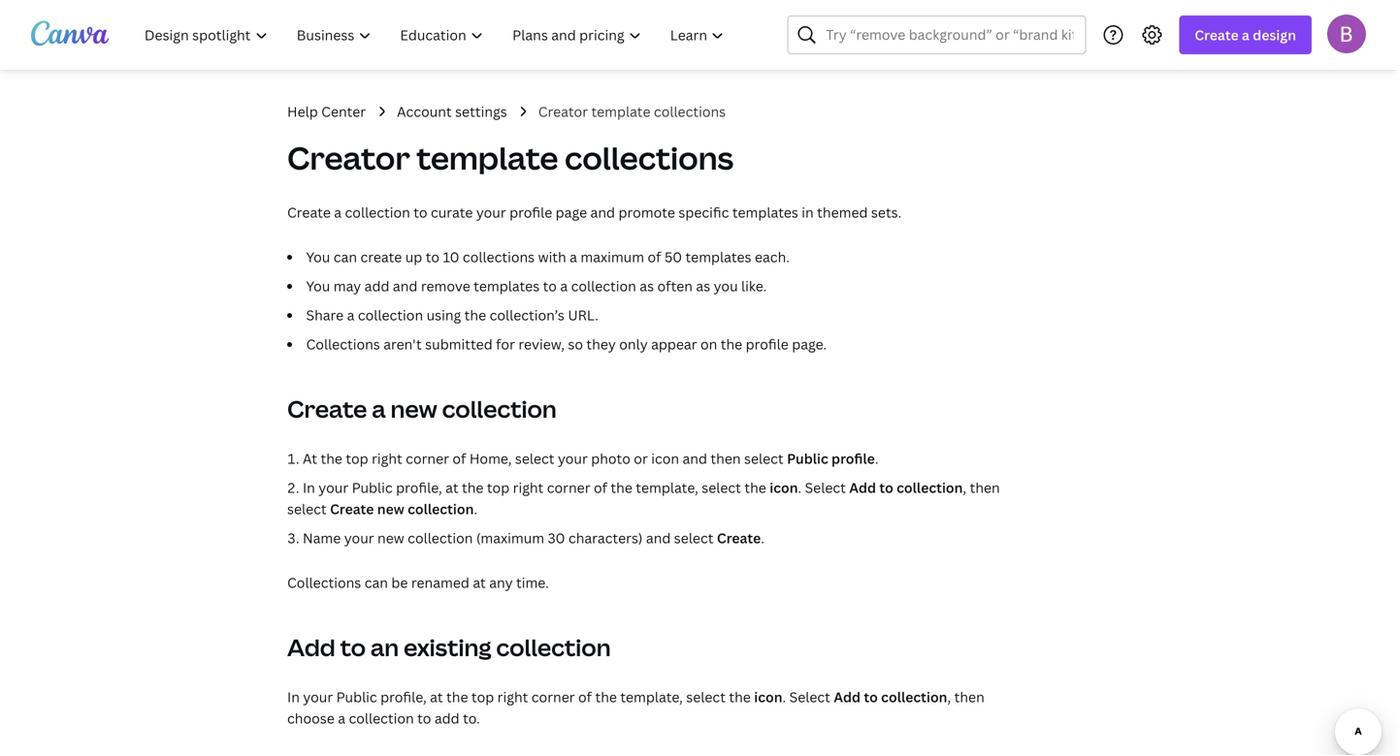 Task type: locate. For each thing, give the bounding box(es) containing it.
they
[[586, 335, 616, 354]]

0 vertical spatial templates
[[732, 203, 798, 222]]

0 vertical spatial add
[[849, 479, 876, 497]]

0 vertical spatial template,
[[636, 479, 698, 497]]

right
[[372, 450, 402, 468], [513, 479, 544, 497], [497, 688, 528, 707]]

0 horizontal spatial creator
[[287, 137, 410, 179]]

collections can be renamed at any time.
[[287, 574, 549, 592]]

1 horizontal spatial in
[[303, 479, 315, 497]]

in up choose
[[287, 688, 300, 707]]

in your public profile, at the top right corner of the template, select the icon . select add to collection
[[303, 479, 963, 497], [287, 688, 947, 707]]

remove
[[421, 277, 470, 295]]

(maximum
[[476, 529, 544, 548]]

in
[[303, 479, 315, 497], [287, 688, 300, 707]]

top down home,
[[487, 479, 510, 497]]

create
[[1195, 26, 1239, 44], [287, 203, 331, 222], [287, 393, 367, 425], [330, 500, 374, 519], [717, 529, 761, 548]]

2 vertical spatial profile
[[831, 450, 875, 468]]

, inside , then select
[[963, 479, 966, 497]]

30
[[548, 529, 565, 548]]

new up be at the left bottom of page
[[377, 500, 404, 519]]

add left to.
[[435, 710, 460, 728]]

new down the create new collection .
[[377, 529, 404, 548]]

, inside , then choose a collection to add to.
[[947, 688, 951, 707]]

1 vertical spatial then
[[970, 479, 1000, 497]]

a
[[1242, 26, 1250, 44], [334, 203, 342, 222], [570, 248, 577, 266], [560, 277, 568, 295], [347, 306, 355, 325], [372, 393, 386, 425], [338, 710, 345, 728]]

create inside dropdown button
[[1195, 26, 1239, 44]]

public
[[787, 450, 828, 468], [352, 479, 393, 497], [336, 688, 377, 707]]

creator right settings
[[538, 102, 588, 121]]

you can create up to 10 collections with a maximum of 50 templates each.
[[306, 248, 790, 266]]

specific
[[679, 203, 729, 222]]

your up choose
[[303, 688, 333, 707]]

1 vertical spatial add
[[435, 710, 460, 728]]

1 vertical spatial right
[[513, 479, 544, 497]]

.
[[875, 450, 879, 468], [798, 479, 802, 497], [474, 500, 477, 519], [761, 529, 764, 548], [782, 688, 786, 707]]

2 vertical spatial public
[[336, 688, 377, 707]]

or
[[634, 450, 648, 468]]

add down create
[[364, 277, 389, 295]]

you
[[306, 248, 330, 266], [306, 277, 330, 295]]

can up may
[[334, 248, 357, 266]]

help center link
[[287, 101, 366, 122]]

as left the often
[[640, 277, 654, 295]]

templates up you
[[685, 248, 751, 266]]

0 vertical spatial add
[[364, 277, 389, 295]]

and right page on the left top of page
[[590, 203, 615, 222]]

at up the create new collection .
[[445, 479, 458, 497]]

creator
[[538, 102, 588, 121], [287, 137, 410, 179]]

1 horizontal spatial template
[[591, 102, 650, 121]]

for
[[496, 335, 515, 354]]

top
[[346, 450, 368, 468], [487, 479, 510, 497], [471, 688, 494, 707]]

1 vertical spatial collections
[[287, 574, 361, 592]]

can left be at the left bottom of page
[[364, 574, 388, 592]]

create for create a design
[[1195, 26, 1239, 44]]

collections down name
[[287, 574, 361, 592]]

new
[[390, 393, 437, 425], [377, 500, 404, 519], [377, 529, 404, 548]]

sets.
[[871, 203, 901, 222]]

a right share
[[347, 306, 355, 325]]

the
[[464, 306, 486, 325], [721, 335, 742, 354], [321, 450, 342, 468], [462, 479, 484, 497], [611, 479, 632, 497], [744, 479, 766, 497], [446, 688, 468, 707], [595, 688, 617, 707], [729, 688, 751, 707]]

account
[[397, 102, 452, 121]]

only
[[619, 335, 648, 354]]

design
[[1253, 26, 1296, 44]]

new down aren't
[[390, 393, 437, 425]]

name your new collection (maximum 30 characters) and select create .
[[303, 529, 764, 548]]

in
[[802, 203, 814, 222]]

profile,
[[396, 479, 442, 497], [380, 688, 427, 707]]

creator template collections
[[538, 102, 726, 121], [287, 137, 734, 179]]

1 vertical spatial profile,
[[380, 688, 427, 707]]

a left design
[[1242, 26, 1250, 44]]

page.
[[792, 335, 827, 354]]

collections for collections can be renamed at any time.
[[287, 574, 361, 592]]

often
[[657, 277, 693, 295]]

0 vertical spatial select
[[805, 479, 846, 497]]

at left the any
[[473, 574, 486, 592]]

1 horizontal spatial can
[[364, 574, 388, 592]]

can
[[334, 248, 357, 266], [364, 574, 388, 592]]

1 vertical spatial add
[[287, 632, 335, 664]]

settings
[[455, 102, 507, 121]]

profile, down "an"
[[380, 688, 427, 707]]

2 vertical spatial then
[[954, 688, 984, 707]]

add to an existing collection
[[287, 632, 611, 664]]

then
[[711, 450, 741, 468], [970, 479, 1000, 497], [954, 688, 984, 707]]

account settings
[[397, 102, 507, 121]]

add
[[849, 479, 876, 497], [287, 632, 335, 664], [834, 688, 861, 707]]

a right choose
[[338, 710, 345, 728]]

1 horizontal spatial creator
[[538, 102, 588, 121]]

0 vertical spatial collections
[[306, 335, 380, 354]]

to
[[413, 203, 427, 222], [426, 248, 440, 266], [543, 277, 557, 295], [879, 479, 893, 497], [340, 632, 366, 664], [864, 688, 878, 707], [417, 710, 431, 728]]

0 horizontal spatial in
[[287, 688, 300, 707]]

url.
[[568, 306, 598, 325]]

profile, up the create new collection .
[[396, 479, 442, 497]]

0 vertical spatial then
[[711, 450, 741, 468]]

0 vertical spatial ,
[[963, 479, 966, 497]]

1 vertical spatial template
[[416, 137, 558, 179]]

collection inside , then choose a collection to add to.
[[349, 710, 414, 728]]

an
[[371, 632, 399, 664]]

center
[[321, 102, 366, 121]]

photo
[[591, 450, 630, 468]]

1 you from the top
[[306, 248, 330, 266]]

your
[[476, 203, 506, 222], [558, 450, 588, 468], [318, 479, 348, 497], [344, 529, 374, 548], [303, 688, 333, 707]]

right up the create new collection .
[[372, 450, 402, 468]]

, for , then choose a collection to add to.
[[947, 688, 951, 707]]

2 vertical spatial add
[[834, 688, 861, 707]]

and down , then select
[[646, 529, 671, 548]]

top up to.
[[471, 688, 494, 707]]

2 horizontal spatial at
[[473, 574, 486, 592]]

appear
[[651, 335, 697, 354]]

1 vertical spatial in
[[287, 688, 300, 707]]

1 vertical spatial ,
[[947, 688, 951, 707]]

right up name your new collection (maximum 30 characters) and select create .
[[513, 479, 544, 497]]

then inside , then choose a collection to add to.
[[954, 688, 984, 707]]

of
[[648, 248, 661, 266], [452, 450, 466, 468], [594, 479, 607, 497], [578, 688, 592, 707]]

,
[[963, 479, 966, 497], [947, 688, 951, 707]]

renamed
[[411, 574, 469, 592]]

0 horizontal spatial add
[[364, 277, 389, 295]]

page
[[556, 203, 587, 222]]

2 vertical spatial at
[[430, 688, 443, 707]]

template,
[[636, 479, 698, 497], [620, 688, 683, 707]]

1 vertical spatial can
[[364, 574, 388, 592]]

1 horizontal spatial add
[[435, 710, 460, 728]]

a up may
[[334, 203, 342, 222]]

0 vertical spatial profile,
[[396, 479, 442, 497]]

you may add and remove templates to a collection as often as you like.
[[306, 277, 767, 295]]

at
[[445, 479, 458, 497], [473, 574, 486, 592], [430, 688, 443, 707]]

2 you from the top
[[306, 277, 330, 295]]

0 horizontal spatial can
[[334, 248, 357, 266]]

templates left the in
[[732, 203, 798, 222]]

1 horizontal spatial profile
[[746, 335, 789, 354]]

corner
[[406, 450, 449, 468], [547, 479, 590, 497], [531, 688, 575, 707]]

2 vertical spatial templates
[[474, 277, 540, 295]]

your up name
[[318, 479, 348, 497]]

as left you
[[696, 277, 710, 295]]

0 vertical spatial you
[[306, 248, 330, 266]]

0 horizontal spatial ,
[[947, 688, 951, 707]]

0 horizontal spatial as
[[640, 277, 654, 295]]

creator down center
[[287, 137, 410, 179]]

right down add to an existing collection
[[497, 688, 528, 707]]

promote
[[618, 203, 675, 222]]

0 horizontal spatial profile
[[509, 203, 552, 222]]

you left may
[[306, 277, 330, 295]]

and
[[590, 203, 615, 222], [393, 277, 418, 295], [682, 450, 707, 468], [646, 529, 671, 548]]

1 horizontal spatial ,
[[963, 479, 966, 497]]

0 vertical spatial can
[[334, 248, 357, 266]]

2 vertical spatial icon
[[754, 688, 782, 707]]

top right at
[[346, 450, 368, 468]]

0 vertical spatial at
[[445, 479, 458, 497]]

add inside , then choose a collection to add to.
[[435, 710, 460, 728]]

as
[[640, 277, 654, 295], [696, 277, 710, 295]]

icon
[[651, 450, 679, 468], [770, 479, 798, 497], [754, 688, 782, 707]]

select
[[805, 479, 846, 497], [789, 688, 830, 707]]

collections down share
[[306, 335, 380, 354]]

1 vertical spatial you
[[306, 277, 330, 295]]

aren't
[[383, 335, 422, 354]]

then for , then choose a collection to add to.
[[954, 688, 984, 707]]

0 vertical spatial new
[[390, 393, 437, 425]]

0 vertical spatial public
[[787, 450, 828, 468]]

, for , then select
[[963, 479, 966, 497]]

select
[[515, 450, 554, 468], [744, 450, 784, 468], [702, 479, 741, 497], [287, 500, 327, 519], [674, 529, 714, 548], [686, 688, 726, 707]]

create a design
[[1195, 26, 1296, 44]]

create for create a new collection
[[287, 393, 367, 425]]

in down at
[[303, 479, 315, 497]]

template
[[591, 102, 650, 121], [416, 137, 558, 179]]

, then choose a collection to add to.
[[287, 688, 984, 728]]

and down up
[[393, 277, 418, 295]]

1 horizontal spatial as
[[696, 277, 710, 295]]

1 vertical spatial at
[[473, 574, 486, 592]]

at down existing
[[430, 688, 443, 707]]

templates up 'collection's'
[[474, 277, 540, 295]]

you up share
[[306, 248, 330, 266]]

then for , then select
[[970, 479, 1000, 497]]

2 vertical spatial new
[[377, 529, 404, 548]]

collections
[[306, 335, 380, 354], [287, 574, 361, 592]]

like.
[[741, 277, 767, 295]]

a down with
[[560, 277, 568, 295]]

collections
[[654, 102, 726, 121], [565, 137, 734, 179], [463, 248, 535, 266]]

then inside , then select
[[970, 479, 1000, 497]]

collection
[[345, 203, 410, 222], [571, 277, 636, 295], [358, 306, 423, 325], [442, 393, 557, 425], [897, 479, 963, 497], [408, 500, 474, 519], [408, 529, 473, 548], [496, 632, 611, 664], [881, 688, 947, 707], [349, 710, 414, 728]]



Task type: describe. For each thing, give the bounding box(es) containing it.
0 vertical spatial in
[[303, 479, 315, 497]]

home,
[[469, 450, 512, 468]]

1 vertical spatial creator
[[287, 137, 410, 179]]

create
[[360, 248, 402, 266]]

collections for collections aren't submitted for review, so they only appear on the profile page.
[[306, 335, 380, 354]]

creator template collections link
[[538, 101, 726, 122]]

curate
[[431, 203, 473, 222]]

0 vertical spatial in your public profile, at the top right corner of the template, select the icon . select add to collection
[[303, 479, 963, 497]]

at
[[303, 450, 317, 468]]

1 vertical spatial new
[[377, 500, 404, 519]]

name
[[303, 529, 341, 548]]

collections aren't submitted for review, so they only appear on the profile page.
[[306, 335, 827, 354]]

review,
[[518, 335, 565, 354]]

may
[[334, 277, 361, 295]]

2 as from the left
[[696, 277, 710, 295]]

0 vertical spatial profile
[[509, 203, 552, 222]]

1 vertical spatial select
[[789, 688, 830, 707]]

10
[[443, 248, 459, 266]]

can for be
[[364, 574, 388, 592]]

0 vertical spatial creator
[[538, 102, 588, 121]]

so
[[568, 335, 583, 354]]

a down aren't
[[372, 393, 386, 425]]

1 vertical spatial public
[[352, 479, 393, 497]]

create a new collection
[[287, 393, 557, 425]]

0 horizontal spatial template
[[416, 137, 558, 179]]

1 vertical spatial icon
[[770, 479, 798, 497]]

your right name
[[344, 529, 374, 548]]

2 vertical spatial top
[[471, 688, 494, 707]]

on
[[700, 335, 717, 354]]

0 vertical spatial icon
[[651, 450, 679, 468]]

2 vertical spatial collections
[[463, 248, 535, 266]]

1 vertical spatial creator template collections
[[287, 137, 734, 179]]

help center
[[287, 102, 366, 121]]

your right curate
[[476, 203, 506, 222]]

share
[[306, 306, 344, 325]]

account settings link
[[397, 101, 507, 122]]

characters)
[[568, 529, 643, 548]]

new for your
[[377, 529, 404, 548]]

0 vertical spatial creator template collections
[[538, 102, 726, 121]]

Try "remove background" or "brand kit" search field
[[826, 16, 1073, 53]]

create a collection to curate your profile page and promote specific templates in themed sets.
[[287, 203, 901, 222]]

a inside create a design dropdown button
[[1242, 26, 1250, 44]]

select inside , then select
[[287, 500, 327, 519]]

each.
[[755, 248, 790, 266]]

2 vertical spatial right
[[497, 688, 528, 707]]

collection's
[[490, 306, 565, 325]]

share a collection using the collection's url.
[[306, 306, 598, 325]]

1 vertical spatial profile
[[746, 335, 789, 354]]

submitted
[[425, 335, 493, 354]]

1 vertical spatial template,
[[620, 688, 683, 707]]

bob builder image
[[1327, 14, 1366, 53]]

1 vertical spatial in your public profile, at the top right corner of the template, select the icon . select add to collection
[[287, 688, 947, 707]]

be
[[391, 574, 408, 592]]

choose
[[287, 710, 334, 728]]

help
[[287, 102, 318, 121]]

50
[[665, 248, 682, 266]]

up
[[405, 248, 422, 266]]

1 vertical spatial templates
[[685, 248, 751, 266]]

1 vertical spatial collections
[[565, 137, 734, 179]]

to inside , then choose a collection to add to.
[[417, 710, 431, 728]]

any
[[489, 574, 513, 592]]

using
[[426, 306, 461, 325]]

1 vertical spatial top
[[487, 479, 510, 497]]

maximum
[[581, 248, 644, 266]]

create new collection .
[[330, 500, 477, 519]]

0 vertical spatial right
[[372, 450, 402, 468]]

a right with
[[570, 248, 577, 266]]

time.
[[516, 574, 549, 592]]

top level navigation element
[[132, 16, 741, 54]]

new for a
[[390, 393, 437, 425]]

0 horizontal spatial at
[[430, 688, 443, 707]]

you for you may add and remove templates to a collection as often as you like.
[[306, 277, 330, 295]]

1 horizontal spatial at
[[445, 479, 458, 497]]

create a design button
[[1179, 16, 1312, 54]]

2 horizontal spatial profile
[[831, 450, 875, 468]]

, then select
[[287, 479, 1000, 519]]

0 vertical spatial corner
[[406, 450, 449, 468]]

your left photo
[[558, 450, 588, 468]]

can for create
[[334, 248, 357, 266]]

0 vertical spatial collections
[[654, 102, 726, 121]]

with
[[538, 248, 566, 266]]

create for create a collection to curate your profile page and promote specific templates in themed sets.
[[287, 203, 331, 222]]

you for you can create up to 10 collections with a maximum of 50 templates each.
[[306, 248, 330, 266]]

existing
[[404, 632, 491, 664]]

at the top right corner of home, select your photo or icon and then select public profile .
[[303, 450, 879, 468]]

1 as from the left
[[640, 277, 654, 295]]

1 vertical spatial corner
[[547, 479, 590, 497]]

and right or
[[682, 450, 707, 468]]

2 vertical spatial corner
[[531, 688, 575, 707]]

a inside , then choose a collection to add to.
[[338, 710, 345, 728]]

0 vertical spatial top
[[346, 450, 368, 468]]

themed
[[817, 203, 868, 222]]

0 vertical spatial template
[[591, 102, 650, 121]]

to.
[[463, 710, 480, 728]]

you
[[714, 277, 738, 295]]



Task type: vqa. For each thing, say whether or not it's contained in the screenshot.
bottom can
yes



